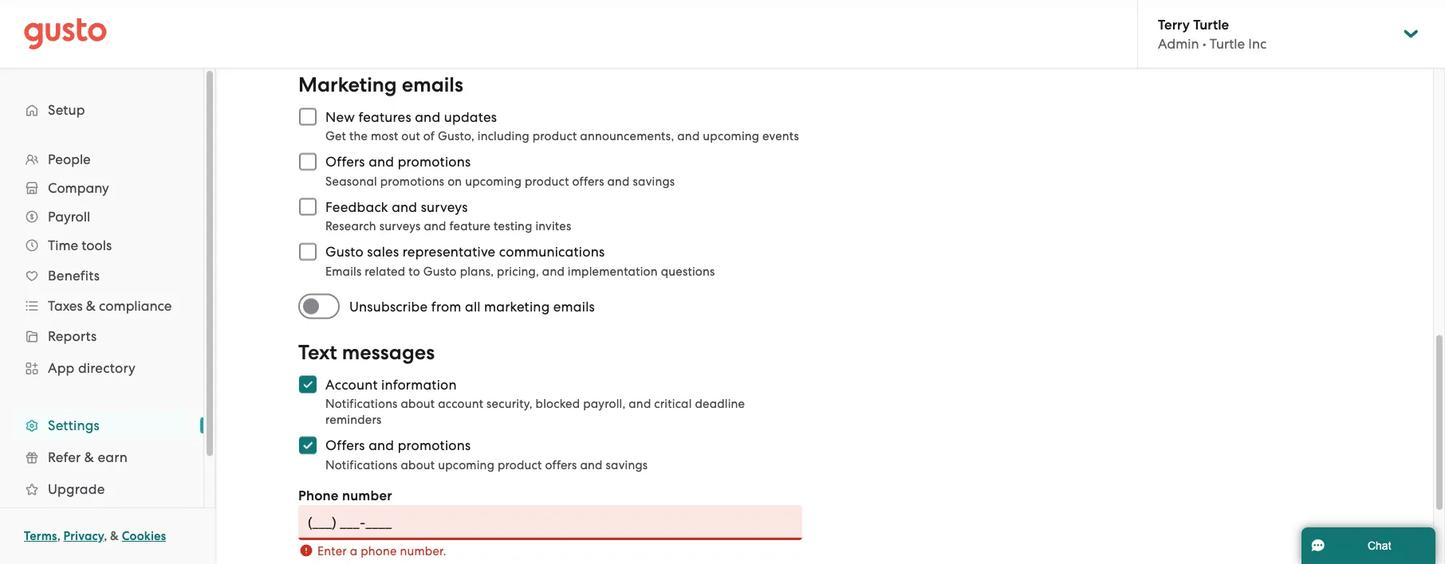 Task type: vqa. For each thing, say whether or not it's contained in the screenshot.


Task type: locate. For each thing, give the bounding box(es) containing it.
terms link
[[24, 530, 57, 544]]

0 vertical spatial &
[[86, 298, 96, 314]]

promotions down of on the top of page
[[398, 154, 471, 170]]

benefits
[[48, 268, 100, 284]]

1 vertical spatial offers and promotions
[[325, 438, 471, 454]]

0 horizontal spatial gusto
[[325, 244, 364, 260]]

taxes & compliance button
[[16, 292, 187, 321]]

terms , privacy , & cookies
[[24, 530, 166, 544]]

1 offers and promotions from the top
[[325, 154, 471, 170]]

surveys down feedback and surveys
[[379, 219, 421, 233]]

and down communications
[[542, 264, 565, 278]]

emails
[[325, 264, 362, 278]]

and up representative
[[424, 219, 446, 233]]

emails related to gusto plans, pricing, and implementation questions
[[325, 264, 715, 278]]

payroll,
[[583, 397, 626, 411]]

& right taxes on the bottom of page
[[86, 298, 96, 314]]

offers
[[325, 154, 365, 170], [325, 438, 365, 454]]

0 vertical spatial promotions
[[398, 154, 471, 170]]

1 about from the top
[[401, 397, 435, 411]]

0 vertical spatial about
[[401, 397, 435, 411]]

time tools button
[[16, 231, 187, 260]]

,
[[57, 530, 60, 544], [104, 530, 107, 544]]

0 horizontal spatial ,
[[57, 530, 60, 544]]

0 horizontal spatial emails
[[402, 73, 463, 97]]

new features and updates
[[325, 109, 497, 125]]

Offers and promotions checkbox
[[290, 428, 325, 463]]

0 vertical spatial upcoming
[[703, 129, 760, 143]]

critical
[[654, 397, 692, 411]]

marketing
[[298, 73, 397, 97]]

payroll
[[48, 209, 90, 225]]

1 notifications from the top
[[325, 397, 398, 411]]

1 horizontal spatial ,
[[104, 530, 107, 544]]

offers down notifications about account security, blocked payroll, and critical deadline reminders
[[545, 458, 577, 472]]

1 vertical spatial gusto
[[423, 264, 457, 278]]

Gusto sales representative communications checkbox
[[290, 235, 325, 270]]

2 offers from the top
[[325, 438, 365, 454]]

information
[[381, 377, 457, 393]]

promotions up feedback and surveys
[[380, 174, 445, 188]]

0 vertical spatial notifications
[[325, 397, 398, 411]]

gusto up emails
[[325, 244, 364, 260]]

list containing people
[[0, 145, 203, 538]]

product right including
[[533, 129, 577, 143]]

2 about from the top
[[401, 458, 435, 472]]

turtle up •
[[1193, 16, 1229, 33]]

from
[[431, 299, 462, 315]]

new
[[325, 109, 355, 125]]

and down most at the top of the page
[[369, 154, 394, 170]]

people
[[48, 152, 91, 168]]

taxes
[[48, 298, 83, 314]]

terry
[[1158, 16, 1190, 33]]

0 vertical spatial savings
[[633, 174, 675, 188]]

reminders
[[325, 413, 382, 427]]

related
[[365, 264, 406, 278]]

surveys up research surveys and feature testing invites
[[421, 199, 468, 215]]

1 vertical spatial &
[[84, 450, 94, 466]]

emails
[[402, 73, 463, 97], [553, 299, 595, 315]]

and down reminders
[[369, 438, 394, 454]]

out
[[402, 129, 420, 143]]

privacy
[[63, 530, 104, 544]]

offers up seasonal
[[325, 154, 365, 170]]

notifications up reminders
[[325, 397, 398, 411]]

unsubscribe
[[349, 299, 428, 315]]

refer
[[48, 450, 81, 466]]

notifications
[[325, 397, 398, 411], [325, 458, 398, 472]]

notifications inside notifications about account security, blocked payroll, and critical deadline reminders
[[325, 397, 398, 411]]

offers and promotions down reminders
[[325, 438, 471, 454]]

reports
[[48, 329, 97, 345]]

1 vertical spatial promotions
[[380, 174, 445, 188]]

& left 'earn'
[[84, 450, 94, 466]]

chat button
[[1302, 528, 1436, 565]]

about inside notifications about account security, blocked payroll, and critical deadline reminders
[[401, 397, 435, 411]]

and right announcements,
[[677, 129, 700, 143]]

offers and promotions down out
[[325, 154, 471, 170]]

1 offers from the top
[[325, 154, 365, 170]]

account
[[438, 397, 484, 411]]

offers down reminders
[[325, 438, 365, 454]]

2 vertical spatial product
[[498, 458, 542, 472]]

offers down the get the most out of gusto, including product announcements, and upcoming events
[[572, 174, 604, 188]]

, left privacy link
[[57, 530, 60, 544]]

settings link
[[16, 412, 187, 440]]

& inside dropdown button
[[86, 298, 96, 314]]

product down notifications about account security, blocked payroll, and critical deadline reminders
[[498, 458, 542, 472]]

app
[[48, 361, 75, 377]]

promotions down account
[[398, 438, 471, 454]]

notifications about upcoming product offers and savings
[[325, 458, 648, 472]]

0 vertical spatial offers
[[572, 174, 604, 188]]

seasonal promotions on upcoming product offers and savings
[[325, 174, 675, 188]]

1 vertical spatial offers
[[325, 438, 365, 454]]

0 vertical spatial emails
[[402, 73, 463, 97]]

2 offers and promotions from the top
[[325, 438, 471, 454]]

upcoming left 'events'
[[703, 129, 760, 143]]

announcements,
[[580, 129, 674, 143]]

research
[[325, 219, 376, 233]]

and down payroll,
[[580, 458, 603, 472]]

0 vertical spatial offers and promotions
[[325, 154, 471, 170]]

upcoming right on
[[465, 174, 522, 188]]

upgrade link
[[16, 475, 187, 504]]

features
[[358, 109, 411, 125]]

security,
[[487, 397, 533, 411]]

get
[[325, 129, 346, 143]]

1 vertical spatial product
[[525, 174, 569, 188]]

gusto,
[[438, 129, 475, 143]]

1 vertical spatial upcoming
[[465, 174, 522, 188]]

enter
[[317, 545, 347, 559]]

account information
[[325, 377, 457, 393]]

2 notifications from the top
[[325, 458, 398, 472]]

savings down announcements,
[[633, 174, 675, 188]]

tools
[[82, 238, 112, 254]]

phone
[[298, 488, 339, 504]]

list
[[0, 145, 203, 538]]

upcoming down account
[[438, 458, 495, 472]]

research surveys and feature testing invites
[[325, 219, 571, 233]]

1 vertical spatial surveys
[[379, 219, 421, 233]]

0 vertical spatial product
[[533, 129, 577, 143]]

savings down payroll,
[[606, 458, 648, 472]]

directory
[[78, 361, 136, 377]]

product up invites
[[525, 174, 569, 188]]

1 vertical spatial notifications
[[325, 458, 398, 472]]

0 vertical spatial offers
[[325, 154, 365, 170]]

promotions
[[398, 154, 471, 170], [380, 174, 445, 188], [398, 438, 471, 454]]

2 vertical spatial promotions
[[398, 438, 471, 454]]

invites
[[536, 219, 571, 233]]

1 horizontal spatial emails
[[553, 299, 595, 315]]

and inside notifications about account security, blocked payroll, and critical deadline reminders
[[629, 397, 651, 411]]

& left cookies
[[110, 530, 119, 544]]

including
[[478, 129, 530, 143]]

surveys
[[421, 199, 468, 215], [379, 219, 421, 233]]

product
[[533, 129, 577, 143], [525, 174, 569, 188], [498, 458, 542, 472]]

turtle right •
[[1210, 36, 1245, 52]]

1 vertical spatial about
[[401, 458, 435, 472]]

about
[[401, 397, 435, 411], [401, 458, 435, 472]]

emails down implementation
[[553, 299, 595, 315]]

Offers and promotions checkbox
[[290, 144, 325, 179]]

offers and promotions
[[325, 154, 471, 170], [325, 438, 471, 454]]

2 vertical spatial &
[[110, 530, 119, 544]]

gusto
[[325, 244, 364, 260], [423, 264, 457, 278]]

&
[[86, 298, 96, 314], [84, 450, 94, 466], [110, 530, 119, 544]]

notifications up 'number'
[[325, 458, 398, 472]]

and left critical
[[629, 397, 651, 411]]

gusto navigation element
[[0, 69, 203, 563]]

& for earn
[[84, 450, 94, 466]]

text messages
[[298, 341, 435, 365]]

offers
[[572, 174, 604, 188], [545, 458, 577, 472]]

gusto down representative
[[423, 264, 457, 278]]

, left cookies
[[104, 530, 107, 544]]

enter a phone number. alert
[[298, 544, 802, 562]]

communications
[[499, 244, 605, 260]]

1 vertical spatial emails
[[553, 299, 595, 315]]

phone number
[[298, 488, 392, 504]]

emails up "new features and updates"
[[402, 73, 463, 97]]

time tools
[[48, 238, 112, 254]]

of
[[423, 129, 435, 143]]



Task type: describe. For each thing, give the bounding box(es) containing it.
time
[[48, 238, 78, 254]]

Account information checkbox
[[290, 367, 325, 402]]

and up of on the top of page
[[415, 109, 441, 125]]

offers and promotions for information
[[325, 438, 471, 454]]

events
[[763, 129, 799, 143]]

feedback and surveys
[[325, 199, 468, 215]]

number
[[342, 488, 392, 504]]

phone
[[361, 545, 397, 559]]

reports link
[[16, 322, 187, 351]]

privacy link
[[63, 530, 104, 544]]

taxes & compliance
[[48, 298, 172, 314]]

enter a phone number.
[[317, 545, 446, 559]]

deadline
[[695, 397, 745, 411]]

marketing
[[484, 299, 550, 315]]

company button
[[16, 174, 187, 203]]

about for information
[[401, 397, 435, 411]]

offers for account
[[325, 438, 365, 454]]

representative
[[403, 244, 496, 260]]

compliance
[[99, 298, 172, 314]]

number.
[[400, 545, 446, 559]]

on
[[448, 174, 462, 188]]

to
[[409, 264, 420, 278]]

app directory link
[[16, 354, 187, 383]]

notifications for account
[[325, 397, 398, 411]]

promotions for features
[[398, 154, 471, 170]]

plans,
[[460, 264, 494, 278]]

about for and
[[401, 458, 435, 472]]

upgrade
[[48, 482, 105, 498]]

Feedback and surveys checkbox
[[290, 189, 325, 225]]

gusto sales representative communications
[[325, 244, 605, 260]]

app directory
[[48, 361, 136, 377]]

0 vertical spatial gusto
[[325, 244, 364, 260]]

1 vertical spatial offers
[[545, 458, 577, 472]]

implementation
[[568, 264, 658, 278]]

a
[[350, 545, 358, 559]]

2 , from the left
[[104, 530, 107, 544]]

Phone number text field
[[298, 506, 802, 541]]

earn
[[98, 450, 128, 466]]

messages
[[342, 341, 435, 365]]

terry turtle admin • turtle inc
[[1158, 16, 1267, 52]]

Unsubscribe from all marketing emails checkbox
[[298, 289, 349, 324]]

all
[[465, 299, 481, 315]]

seasonal
[[325, 174, 377, 188]]

get the most out of gusto, including product announcements, and upcoming events
[[325, 129, 799, 143]]

account
[[325, 377, 378, 393]]

cookies
[[122, 530, 166, 544]]

terms
[[24, 530, 57, 544]]

setup link
[[16, 96, 187, 124]]

sales
[[367, 244, 399, 260]]

offers and promotions for features
[[325, 154, 471, 170]]

payroll button
[[16, 203, 187, 231]]

1 vertical spatial savings
[[606, 458, 648, 472]]

the
[[349, 129, 368, 143]]

company
[[48, 180, 109, 196]]

and down announcements,
[[607, 174, 630, 188]]

setup
[[48, 102, 85, 118]]

1 vertical spatial turtle
[[1210, 36, 1245, 52]]

cookies button
[[122, 527, 166, 546]]

blocked
[[536, 397, 580, 411]]

refer & earn link
[[16, 444, 187, 472]]

0 vertical spatial turtle
[[1193, 16, 1229, 33]]

updates
[[444, 109, 497, 125]]

unsubscribe from all marketing emails
[[349, 299, 595, 315]]

refer & earn
[[48, 450, 128, 466]]

benefits link
[[16, 262, 187, 290]]

notifications about account security, blocked payroll, and critical deadline reminders
[[325, 397, 745, 427]]

and right feedback
[[392, 199, 417, 215]]

inc
[[1249, 36, 1267, 52]]

most
[[371, 129, 398, 143]]

pricing,
[[497, 264, 539, 278]]

questions
[[661, 264, 715, 278]]

& for compliance
[[86, 298, 96, 314]]

testing
[[494, 219, 533, 233]]

1 horizontal spatial gusto
[[423, 264, 457, 278]]

New features and updates checkbox
[[290, 99, 325, 134]]

2 vertical spatial upcoming
[[438, 458, 495, 472]]

text
[[298, 341, 337, 365]]

admin
[[1158, 36, 1199, 52]]

promotions for information
[[398, 438, 471, 454]]

notifications for offers
[[325, 458, 398, 472]]

feedback
[[325, 199, 388, 215]]

1 , from the left
[[57, 530, 60, 544]]

chat
[[1368, 540, 1392, 552]]

•
[[1203, 36, 1207, 52]]

marketing emails
[[298, 73, 463, 97]]

offers for new
[[325, 154, 365, 170]]

home image
[[24, 18, 107, 50]]

people button
[[16, 145, 187, 174]]

0 vertical spatial surveys
[[421, 199, 468, 215]]



